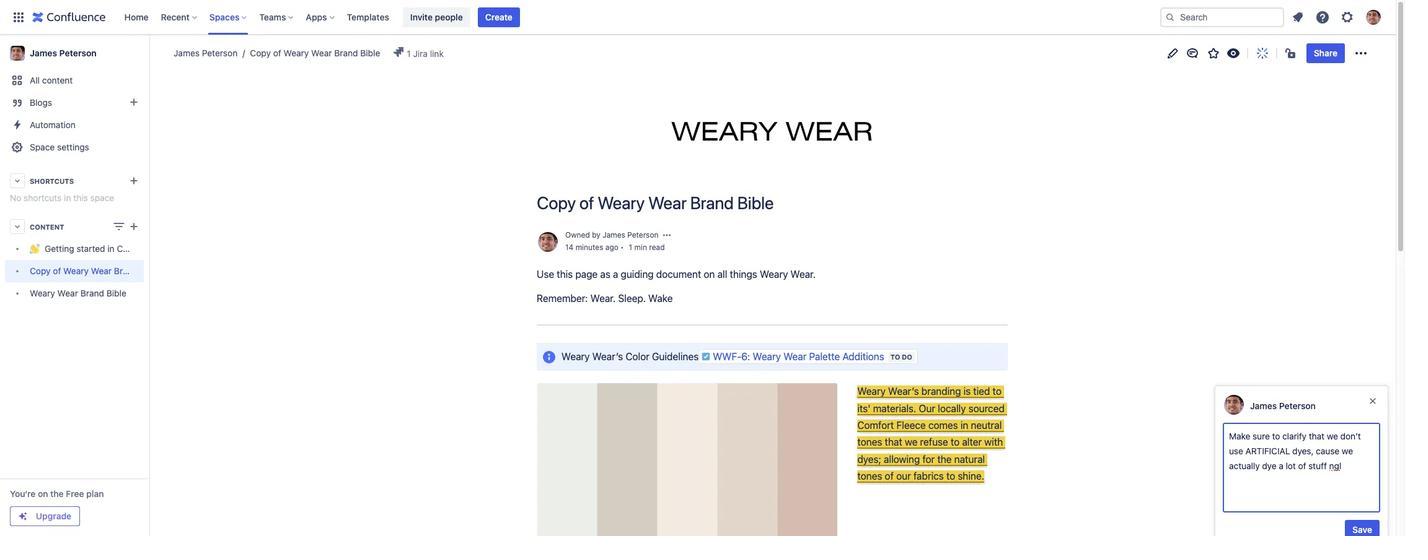 Task type: locate. For each thing, give the bounding box(es) containing it.
dyes,
[[1292, 446, 1314, 457]]

0 vertical spatial this
[[73, 193, 88, 203]]

with
[[984, 437, 1003, 448]]

in down "shortcuts" 'dropdown button'
[[64, 193, 71, 203]]

a left lot
[[1279, 461, 1283, 472]]

1 horizontal spatial on
[[704, 269, 715, 280]]

1 horizontal spatial 1
[[629, 243, 632, 252]]

upgrade
[[36, 511, 71, 522]]

james peterson image up make
[[1224, 395, 1244, 415]]

tones down 'dyes;'
[[857, 471, 882, 482]]

james peterson link
[[5, 41, 144, 66], [174, 47, 238, 59], [603, 230, 658, 240], [1250, 401, 1316, 411]]

0 vertical spatial wear.
[[790, 269, 816, 280]]

copy of weary wear brand bible link
[[238, 47, 380, 59], [5, 260, 160, 283]]

1 horizontal spatial james peterson
[[174, 48, 238, 58]]

peterson up "all content" "link"
[[59, 48, 97, 58]]

space settings link
[[5, 136, 144, 159]]

wear down getting started in confluence
[[91, 266, 112, 277]]

0 horizontal spatial 1
[[407, 48, 411, 59]]

the right for at the right
[[937, 454, 952, 465]]

this inside space element
[[73, 193, 88, 203]]

0 horizontal spatial james peterson
[[30, 48, 97, 58]]

0 horizontal spatial the
[[50, 489, 64, 500]]

weary down teams popup button
[[284, 48, 309, 58]]

started
[[77, 244, 105, 254]]

0 vertical spatial 1
[[407, 48, 411, 59]]

to left alter at the bottom of the page
[[951, 437, 960, 448]]

make
[[1229, 431, 1250, 442]]

copy of weary wear brand bible down the started
[[30, 266, 160, 277]]

page
[[575, 269, 598, 280]]

of down teams popup button
[[273, 48, 281, 58]]

manage page ownership image
[[662, 231, 672, 241]]

1 vertical spatial james peterson image
[[1224, 395, 1244, 415]]

use
[[1229, 446, 1243, 457]]

the
[[937, 454, 952, 465], [50, 489, 64, 500]]

2 horizontal spatial copy of weary wear brand bible
[[537, 193, 774, 213]]

peterson
[[59, 48, 97, 58], [202, 48, 238, 58], [627, 230, 658, 240], [1279, 401, 1316, 411]]

palette
[[809, 351, 840, 362]]

1 left min
[[629, 243, 632, 252]]

premium image
[[18, 512, 28, 522]]

allowing
[[884, 454, 920, 465]]

do
[[902, 353, 912, 361]]

james peterson
[[30, 48, 97, 58], [174, 48, 238, 58], [1250, 401, 1316, 411]]

that up 'cause'
[[1309, 431, 1324, 442]]

that up allowing
[[885, 437, 902, 448]]

1 vertical spatial the
[[50, 489, 64, 500]]

getting
[[45, 244, 74, 254]]

james peterson up content
[[30, 48, 97, 58]]

1 inside 1 jira link 'link'
[[407, 48, 411, 59]]

space
[[30, 142, 55, 152]]

0 vertical spatial in
[[64, 193, 71, 203]]

1 horizontal spatial copy of weary wear brand bible
[[250, 48, 380, 58]]

in inside weary wear's branding is tied to its' materials. our locally sourced comfort fleece comes in neutral tones that we refuse to alter with dyes; allowing for the natural tones of our fabrics to shine.
[[961, 420, 968, 431]]

weary
[[284, 48, 309, 58], [598, 193, 645, 213], [63, 266, 89, 277], [760, 269, 788, 280], [30, 288, 55, 299], [562, 351, 590, 362], [753, 351, 781, 362], [857, 386, 886, 397]]

1 vertical spatial copy of weary wear brand bible link
[[5, 260, 160, 283]]

1 horizontal spatial wear's
[[888, 386, 919, 397]]

in inside tree
[[107, 244, 114, 254]]

weary up its'
[[857, 386, 886, 397]]

materials.
[[873, 403, 916, 414]]

wear's left color
[[592, 351, 623, 362]]

tree inside space element
[[5, 238, 163, 305]]

0 vertical spatial the
[[937, 454, 952, 465]]

14
[[565, 243, 573, 252]]

shortcuts
[[24, 193, 62, 203]]

1 horizontal spatial that
[[1309, 431, 1324, 442]]

getting started in confluence link
[[5, 238, 163, 260]]

copy inside tree
[[30, 266, 51, 277]]

on
[[704, 269, 715, 280], [38, 489, 48, 500]]

this down "shortcuts" 'dropdown button'
[[73, 193, 88, 203]]

1 left jira
[[407, 48, 411, 59]]

1 horizontal spatial this
[[557, 269, 573, 280]]

2 horizontal spatial james peterson
[[1250, 401, 1316, 411]]

Search field
[[1160, 7, 1284, 27]]

content
[[42, 75, 73, 86]]

of inside weary wear's branding is tied to its' materials. our locally sourced comfort fleece comes in neutral tones that we refuse to alter with dyes; allowing for the natural tones of our fabrics to shine.
[[885, 471, 894, 482]]

1 horizontal spatial wear.
[[790, 269, 816, 280]]

the inside space element
[[50, 489, 64, 500]]

1 for 1 min read
[[629, 243, 632, 252]]

bible
[[360, 48, 380, 58], [737, 193, 774, 213], [140, 266, 160, 277], [106, 288, 126, 299]]

a right as
[[613, 269, 618, 280]]

link
[[430, 48, 444, 59]]

for
[[922, 454, 935, 465]]

2 vertical spatial copy of weary wear brand bible
[[30, 266, 160, 277]]

wwf-
[[713, 351, 741, 362]]

blogs
[[30, 97, 52, 108]]

no restrictions image
[[1284, 46, 1299, 61]]

create a page image
[[126, 219, 141, 234]]

minutes
[[576, 243, 603, 252]]

0 horizontal spatial on
[[38, 489, 48, 500]]

on right you're
[[38, 489, 48, 500]]

peterson down spaces
[[202, 48, 238, 58]]

james peterson inside space element
[[30, 48, 97, 58]]

1 vertical spatial wear's
[[888, 386, 919, 397]]

to right sure
[[1272, 431, 1280, 442]]

all content link
[[5, 69, 144, 92]]

1 vertical spatial copy
[[537, 193, 576, 213]]

apps
[[306, 11, 327, 22]]

1 horizontal spatial a
[[1279, 461, 1283, 472]]

space
[[90, 193, 114, 203]]

in
[[64, 193, 71, 203], [107, 244, 114, 254], [961, 420, 968, 431]]

notification icon image
[[1290, 10, 1305, 24]]

we
[[1327, 431, 1338, 442], [905, 437, 917, 448], [1342, 446, 1353, 457]]

wear up manage page ownership image at the top left of the page
[[648, 193, 687, 213]]

wear's
[[592, 351, 623, 362], [888, 386, 919, 397]]

wear's up materials.
[[888, 386, 919, 397]]

0 vertical spatial copy of weary wear brand bible
[[250, 48, 380, 58]]

search image
[[1165, 12, 1175, 22]]

create link
[[478, 7, 520, 27]]

banner
[[0, 0, 1396, 35]]

create a blog image
[[126, 95, 141, 110]]

0 horizontal spatial we
[[905, 437, 917, 448]]

peterson up clarify
[[1279, 401, 1316, 411]]

1 horizontal spatial james peterson image
[[1224, 395, 1244, 415]]

automation
[[30, 120, 76, 130]]

james peterson up clarify
[[1250, 401, 1316, 411]]

brand
[[334, 48, 358, 58], [690, 193, 734, 213], [114, 266, 138, 277], [80, 288, 104, 299]]

remember:
[[537, 293, 588, 305]]

confluence image
[[32, 10, 106, 24], [32, 10, 106, 24]]

no
[[10, 193, 21, 203]]

0 horizontal spatial wear's
[[592, 351, 623, 362]]

home link
[[121, 7, 152, 27]]

make sure to clarify that we don't use artificial dyes, cause we actually dye a lot of stuff ngl
[[1229, 431, 1363, 472]]

a
[[613, 269, 618, 280], [1279, 461, 1283, 472]]

0 vertical spatial a
[[613, 269, 618, 280]]

2 horizontal spatial copy
[[537, 193, 576, 213]]

2 vertical spatial copy
[[30, 266, 51, 277]]

0 horizontal spatial a
[[613, 269, 618, 280]]

settings
[[57, 142, 89, 152]]

on left all
[[704, 269, 715, 280]]

banner containing home
[[0, 0, 1396, 35]]

copy of weary wear brand bible link down apps at the left top
[[238, 47, 380, 59]]

sourced
[[968, 403, 1004, 414]]

is
[[963, 386, 971, 397]]

wwf-6: weary wear palette additions
[[713, 351, 884, 362]]

wear. right "things"
[[790, 269, 816, 280]]

shortcuts button
[[5, 170, 144, 192]]

copy up owned
[[537, 193, 576, 213]]

weary up owned by james peterson
[[598, 193, 645, 213]]

0 vertical spatial wear's
[[592, 351, 623, 362]]

0 horizontal spatial this
[[73, 193, 88, 203]]

we up 'cause'
[[1327, 431, 1338, 442]]

guiding
[[621, 269, 654, 280]]

1 jira link link
[[387, 44, 451, 63]]

of right lot
[[1298, 461, 1306, 472]]

copy
[[250, 48, 271, 58], [537, 193, 576, 213], [30, 266, 51, 277]]

copy of weary wear brand bible inside tree
[[30, 266, 160, 277]]

tied
[[973, 386, 990, 397]]

shortcuts
[[30, 177, 74, 185]]

copy of weary wear brand bible link up weary wear brand bible
[[5, 260, 160, 283]]

1 jira link
[[407, 48, 444, 59]]

natural
[[954, 454, 985, 465]]

weary down getting
[[30, 288, 55, 299]]

james peterson image left 14
[[538, 232, 558, 252]]

2 horizontal spatial in
[[961, 420, 968, 431]]

edit this page image
[[1165, 46, 1180, 61]]

add shortcut image
[[126, 174, 141, 188]]

in up alter at the bottom of the page
[[961, 420, 968, 431]]

copy of weary wear brand bible down apps at the left top
[[250, 48, 380, 58]]

that
[[1309, 431, 1324, 442], [885, 437, 902, 448]]

0 horizontal spatial copy of weary wear brand bible
[[30, 266, 160, 277]]

in right the started
[[107, 244, 114, 254]]

1 vertical spatial tones
[[857, 471, 882, 482]]

0 horizontal spatial copy
[[30, 266, 51, 277]]

1 horizontal spatial we
[[1327, 431, 1338, 442]]

apps button
[[302, 7, 339, 27]]

that inside make sure to clarify that we don't use artificial dyes, cause we actually dye a lot of stuff ngl
[[1309, 431, 1324, 442]]

tones up 'dyes;'
[[857, 437, 882, 448]]

weary right panel info icon
[[562, 351, 590, 362]]

all content
[[30, 75, 73, 86]]

1 vertical spatial a
[[1279, 461, 1283, 472]]

0 horizontal spatial james peterson image
[[538, 232, 558, 252]]

this right use
[[557, 269, 573, 280]]

copy down getting
[[30, 266, 51, 277]]

automation link
[[5, 114, 144, 136]]

our
[[919, 403, 935, 414]]

cause
[[1316, 446, 1339, 457]]

clarify
[[1282, 431, 1306, 442]]

in for shortcuts
[[64, 193, 71, 203]]

we inside weary wear's branding is tied to its' materials. our locally sourced comfort fleece comes in neutral tones that we refuse to alter with dyes; allowing for the natural tones of our fabrics to shine.
[[905, 437, 917, 448]]

content
[[30, 223, 64, 231]]

owned
[[565, 230, 590, 240]]

1 vertical spatial 1
[[629, 243, 632, 252]]

james down recent dropdown button
[[174, 48, 200, 58]]

free
[[66, 489, 84, 500]]

1 horizontal spatial the
[[937, 454, 952, 465]]

appswitcher icon image
[[11, 10, 26, 24]]

james up all content
[[30, 48, 57, 58]]

we down don't
[[1342, 446, 1353, 457]]

copy of weary wear brand bible up manage page ownership image at the top left of the page
[[537, 193, 774, 213]]

weary right 6:
[[753, 351, 781, 362]]

tree
[[5, 238, 163, 305]]

wear's inside weary wear's branding is tied to its' materials. our locally sourced comfort fleece comes in neutral tones that we refuse to alter with dyes; allowing for the natural tones of our fabrics to shine.
[[888, 386, 919, 397]]

0 horizontal spatial that
[[885, 437, 902, 448]]

0 vertical spatial tones
[[857, 437, 882, 448]]

of left our
[[885, 471, 894, 482]]

0 vertical spatial copy
[[250, 48, 271, 58]]

the left free
[[50, 489, 64, 500]]

james peterson image
[[538, 232, 558, 252], [1224, 395, 1244, 415]]

change view image
[[112, 219, 126, 234]]

1 vertical spatial copy of weary wear brand bible
[[537, 193, 774, 213]]

1 horizontal spatial in
[[107, 244, 114, 254]]

close comment sidebar image
[[1368, 397, 1378, 407]]

wear.
[[790, 269, 816, 280], [590, 293, 616, 305]]

in for started
[[107, 244, 114, 254]]

0 vertical spatial copy of weary wear brand bible link
[[238, 47, 380, 59]]

2 vertical spatial in
[[961, 420, 968, 431]]

1 vertical spatial wear.
[[590, 293, 616, 305]]

1 vertical spatial in
[[107, 244, 114, 254]]

0 vertical spatial james peterson image
[[538, 232, 558, 252]]

weary up weary wear brand bible link
[[63, 266, 89, 277]]

1 vertical spatial on
[[38, 489, 48, 500]]

recent button
[[157, 7, 202, 27]]

james peterson down spaces
[[174, 48, 238, 58]]

tree containing getting started in confluence
[[5, 238, 163, 305]]

by
[[592, 230, 600, 240]]

to right tied
[[993, 386, 1001, 397]]

jira
[[413, 48, 428, 59]]

1
[[407, 48, 411, 59], [629, 243, 632, 252]]

0 horizontal spatial in
[[64, 193, 71, 203]]

of down getting
[[53, 266, 61, 277]]

fabrics
[[913, 471, 944, 482]]

copy down teams
[[250, 48, 271, 58]]

we down fleece
[[905, 437, 917, 448]]

wear. down as
[[590, 293, 616, 305]]



Task type: vqa. For each thing, say whether or not it's contained in the screenshot.
14
yes



Task type: describe. For each thing, give the bounding box(es) containing it.
1 tones from the top
[[857, 437, 882, 448]]

share button
[[1306, 43, 1345, 63]]

weary inside weary wear's branding is tied to its' materials. our locally sourced comfort fleece comes in neutral tones that we refuse to alter with dyes; allowing for the natural tones of our fabrics to shine.
[[857, 386, 886, 397]]

branding
[[921, 386, 961, 397]]

owned by james peterson
[[565, 230, 658, 240]]

1 horizontal spatial copy of weary wear brand bible link
[[238, 47, 380, 59]]

james peterson link down spaces
[[174, 47, 238, 59]]

james up sure
[[1250, 401, 1277, 411]]

use
[[537, 269, 554, 280]]

wake
[[648, 293, 673, 305]]

teams
[[259, 11, 286, 22]]

min
[[634, 243, 647, 252]]

peterson inside space element
[[59, 48, 97, 58]]

alter
[[962, 437, 982, 448]]

people
[[435, 11, 463, 22]]

you're on the free plan
[[10, 489, 104, 500]]

that inside weary wear's branding is tied to its' materials. our locally sourced comfort fleece comes in neutral tones that we refuse to alter with dyes; allowing for the natural tones of our fabrics to shine.
[[885, 437, 902, 448]]

1 horizontal spatial copy
[[250, 48, 271, 58]]

shine.
[[958, 471, 984, 482]]

a inside make sure to clarify that we don't use artificial dyes, cause we actually dye a lot of stuff ngl
[[1279, 461, 1283, 472]]

spaces
[[209, 11, 239, 22]]

recent
[[161, 11, 190, 22]]

sure
[[1253, 431, 1270, 442]]

use this page as a guiding document on all things weary wear.
[[537, 269, 818, 280]]

your profile and preferences image
[[1366, 10, 1381, 24]]

confluence
[[117, 244, 163, 254]]

save button
[[1345, 521, 1380, 537]]

comfort
[[857, 420, 894, 431]]

quick summary image
[[1255, 46, 1270, 61]]

panel info image
[[542, 350, 557, 365]]

Main content area, start typing to enter text. text field
[[1229, 429, 1374, 507]]

share
[[1314, 48, 1337, 58]]

of inside make sure to clarify that we don't use artificial dyes, cause we actually dye a lot of stuff ngl
[[1298, 461, 1306, 472]]

weary right "things"
[[760, 269, 788, 280]]

lot
[[1286, 461, 1296, 472]]

6:
[[741, 351, 750, 362]]

2 tones from the top
[[857, 471, 882, 482]]

1 min read
[[629, 243, 665, 252]]

our
[[896, 471, 911, 482]]

save
[[1352, 525, 1372, 535]]

additions
[[842, 351, 884, 362]]

templates
[[347, 11, 389, 22]]

1 vertical spatial this
[[557, 269, 573, 280]]

0 vertical spatial on
[[704, 269, 715, 280]]

of inside tree
[[53, 266, 61, 277]]

help icon image
[[1315, 10, 1330, 24]]

stuff
[[1308, 461, 1327, 472]]

fleece
[[896, 420, 926, 431]]

all
[[30, 75, 40, 86]]

dyes;
[[857, 454, 881, 465]]

to inside make sure to clarify that we don't use artificial dyes, cause we actually dye a lot of stuff ngl
[[1272, 431, 1280, 442]]

wear's for color
[[592, 351, 623, 362]]

spaces button
[[206, 7, 252, 27]]

upgrade button
[[11, 508, 79, 526]]

guidelines
[[652, 351, 699, 362]]

blogs link
[[5, 92, 144, 114]]

weary wear brand bible
[[30, 288, 126, 299]]

templates link
[[343, 7, 393, 27]]

of up owned
[[579, 193, 594, 213]]

invite people
[[410, 11, 463, 22]]

global element
[[7, 0, 1160, 34]]

ago
[[605, 243, 618, 252]]

ngl
[[1329, 461, 1341, 472]]

james inside space element
[[30, 48, 57, 58]]

locally
[[938, 403, 966, 414]]

home
[[124, 11, 148, 22]]

1 for 1 jira link
[[407, 48, 411, 59]]

star image
[[1206, 46, 1221, 61]]

to
[[890, 353, 900, 361]]

create
[[485, 11, 512, 22]]

collapse sidebar image
[[135, 41, 162, 66]]

no shortcuts in this space
[[10, 193, 114, 203]]

getting started in confluence
[[45, 244, 163, 254]]

teams button
[[256, 7, 298, 27]]

as
[[600, 269, 610, 280]]

weary wear brand bible link
[[5, 283, 144, 305]]

dye
[[1262, 461, 1276, 472]]

wear down the apps popup button
[[311, 48, 332, 58]]

neutral
[[971, 420, 1002, 431]]

settings icon image
[[1340, 10, 1355, 24]]

0 horizontal spatial copy of weary wear brand bible link
[[5, 260, 160, 283]]

james peterson link up min
[[603, 230, 658, 240]]

james up ago at the top left
[[603, 230, 625, 240]]

stop watching image
[[1226, 46, 1241, 61]]

more actions image
[[1354, 46, 1368, 61]]

space element
[[0, 35, 163, 537]]

2 horizontal spatial we
[[1342, 446, 1353, 457]]

color
[[626, 351, 649, 362]]

14 minutes ago
[[565, 243, 618, 252]]

wear left palette
[[783, 351, 807, 362]]

james peterson link up clarify
[[1250, 401, 1316, 411]]

you're
[[10, 489, 36, 500]]

plan
[[86, 489, 104, 500]]

document
[[656, 269, 701, 280]]

james peterson link up "all content" "link"
[[5, 41, 144, 66]]

to do
[[890, 353, 912, 361]]

invite people button
[[403, 7, 470, 27]]

things
[[730, 269, 757, 280]]

don't
[[1340, 431, 1361, 442]]

on inside space element
[[38, 489, 48, 500]]

to left shine.
[[946, 471, 955, 482]]

wear's for branding
[[888, 386, 919, 397]]

wear down getting
[[57, 288, 78, 299]]

0 horizontal spatial wear.
[[590, 293, 616, 305]]

refuse
[[920, 437, 948, 448]]

sleep.
[[618, 293, 646, 305]]

artificial
[[1245, 446, 1290, 457]]

peterson up min
[[627, 230, 658, 240]]

its'
[[857, 403, 870, 414]]

the inside weary wear's branding is tied to its' materials. our locally sourced comfort fleece comes in neutral tones that we refuse to alter with dyes; allowing for the natural tones of our fabrics to shine.
[[937, 454, 952, 465]]



